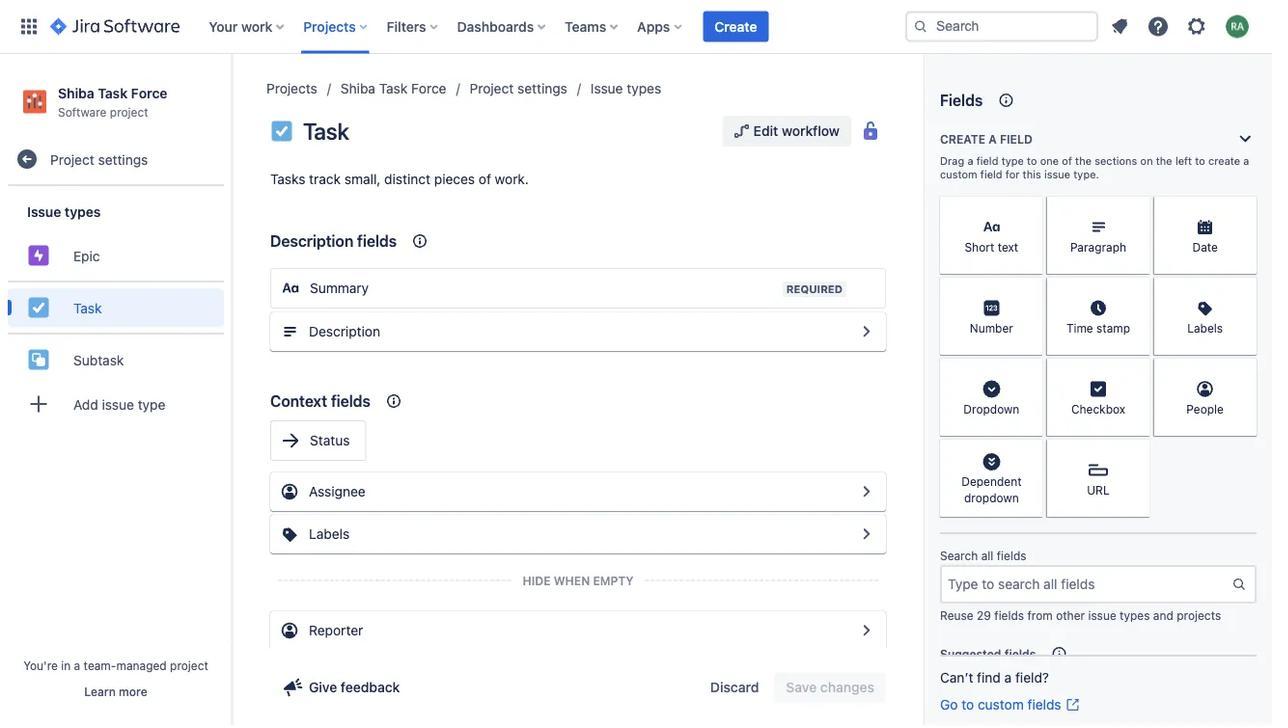 Task type: locate. For each thing, give the bounding box(es) containing it.
context
[[270, 392, 327, 411]]

issue types inside group
[[27, 204, 101, 220]]

more
[[119, 685, 147, 699]]

0 vertical spatial issue types
[[591, 81, 661, 97]]

search image
[[913, 19, 928, 34]]

text
[[998, 240, 1018, 254]]

a right create
[[1243, 155, 1249, 167]]

give feedback
[[309, 680, 400, 696]]

force left sidebar navigation icon
[[131, 85, 167, 101]]

give
[[309, 680, 337, 696]]

of left work.
[[479, 171, 491, 187]]

1 vertical spatial custom
[[978, 697, 1024, 713]]

project down the software
[[50, 151, 94, 167]]

1 vertical spatial more information about the context fields image
[[382, 390, 405, 413]]

dependent dropdown
[[961, 475, 1022, 505]]

more information about the context fields image right context fields
[[382, 390, 405, 413]]

1 horizontal spatial to
[[1027, 155, 1037, 167]]

0 horizontal spatial issue types
[[27, 204, 101, 220]]

custom inside drag a field type to one of the sections on the left to create a custom field for this issue type.
[[940, 168, 977, 181]]

1 vertical spatial field
[[976, 155, 998, 167]]

0 horizontal spatial settings
[[98, 151, 148, 167]]

filters
[[387, 18, 426, 34]]

add issue type
[[73, 396, 165, 412]]

shiba inside shiba task force software project
[[58, 85, 94, 101]]

more information image
[[1018, 280, 1041, 303], [1125, 280, 1148, 303], [1231, 280, 1255, 303], [1018, 361, 1041, 384], [1125, 361, 1148, 384], [1231, 361, 1255, 384]]

assignee
[[309, 484, 366, 500]]

0 horizontal spatial issue
[[27, 204, 61, 220]]

all
[[981, 550, 993, 563]]

task down the epic
[[73, 300, 102, 316]]

search all fields
[[940, 550, 1026, 563]]

description
[[270, 232, 353, 250], [309, 324, 380, 340]]

apps
[[637, 18, 670, 34]]

force down filters popup button
[[411, 81, 446, 97]]

project right the software
[[110, 105, 148, 119]]

fields right the 29
[[994, 609, 1024, 622]]

1 horizontal spatial issue types
[[591, 81, 661, 97]]

project
[[470, 81, 514, 97], [50, 151, 94, 167]]

description up summary
[[270, 232, 353, 250]]

the up the type.
[[1075, 155, 1092, 167]]

number
[[970, 321, 1013, 335]]

jira software image
[[50, 15, 180, 38], [50, 15, 180, 38]]

0 vertical spatial custom
[[940, 168, 977, 181]]

settings image
[[1185, 15, 1208, 38]]

issue down the one
[[1044, 168, 1070, 181]]

1 vertical spatial create
[[940, 132, 985, 146]]

0 horizontal spatial create
[[714, 18, 757, 34]]

settings down dashboards popup button
[[517, 81, 567, 97]]

reuse 29 fields from other issue types and projects
[[940, 609, 1221, 622]]

1 horizontal spatial create
[[940, 132, 985, 146]]

3 open field configuration image from the top
[[855, 620, 878, 643]]

subtask
[[73, 352, 124, 368]]

task right issue type icon
[[303, 118, 349, 145]]

issue type icon image
[[270, 120, 293, 143]]

settings
[[517, 81, 567, 97], [98, 151, 148, 167]]

shiba
[[340, 81, 375, 97], [58, 85, 94, 101]]

1 horizontal spatial force
[[411, 81, 446, 97]]

custom down drag at the right
[[940, 168, 977, 181]]

labels down date
[[1187, 321, 1223, 335]]

types left and
[[1120, 609, 1150, 622]]

1 horizontal spatial type
[[1001, 155, 1024, 167]]

2 the from the left
[[1156, 155, 1172, 167]]

1 vertical spatial open field configuration image
[[855, 523, 878, 546]]

2 open field configuration image from the top
[[855, 523, 878, 546]]

1 vertical spatial projects
[[266, 81, 317, 97]]

shiba for shiba task force software project
[[58, 85, 94, 101]]

drag a field type to one of the sections on the left to create a custom field for this issue type.
[[940, 155, 1249, 181]]

software
[[58, 105, 107, 119]]

labels
[[1187, 321, 1223, 335], [309, 526, 350, 542]]

help image
[[1147, 15, 1170, 38]]

issue types up the epic
[[27, 204, 101, 220]]

project right managed
[[170, 659, 208, 673]]

create inside button
[[714, 18, 757, 34]]

to right go
[[961, 697, 974, 713]]

can't find a field?
[[940, 670, 1049, 686]]

issue up epic link
[[27, 204, 61, 220]]

projects link
[[266, 77, 317, 100]]

your work button
[[203, 11, 292, 42]]

issue right 'other'
[[1088, 609, 1116, 622]]

managed
[[116, 659, 167, 673]]

settings down shiba task force software project
[[98, 151, 148, 167]]

task
[[379, 81, 408, 97], [98, 85, 128, 101], [303, 118, 349, 145], [73, 300, 102, 316]]

2 vertical spatial types
[[1120, 609, 1150, 622]]

0 vertical spatial project
[[110, 105, 148, 119]]

projects button
[[297, 11, 375, 42]]

fields up the field?
[[1004, 648, 1036, 661]]

more information image down this on the top
[[1018, 199, 1041, 222]]

issue
[[1044, 168, 1070, 181], [102, 396, 134, 412], [1088, 609, 1116, 622]]

type up for
[[1001, 155, 1024, 167]]

2 vertical spatial issue
[[1088, 609, 1116, 622]]

when
[[554, 574, 590, 588]]

0 horizontal spatial issue
[[102, 396, 134, 412]]

appswitcher icon image
[[17, 15, 41, 38]]

0 horizontal spatial types
[[65, 204, 101, 220]]

force
[[411, 81, 446, 97], [131, 85, 167, 101]]

0 horizontal spatial project settings
[[50, 151, 148, 167]]

issue types down apps
[[591, 81, 661, 97]]

29
[[977, 609, 991, 622]]

labels down assignee
[[309, 526, 350, 542]]

open field configuration image for summary
[[855, 320, 878, 344]]

issue right add at left
[[102, 396, 134, 412]]

task inside shiba task force software project
[[98, 85, 128, 101]]

to up this on the top
[[1027, 155, 1037, 167]]

force for shiba task force
[[411, 81, 446, 97]]

types up the epic
[[65, 204, 101, 220]]

1 vertical spatial types
[[65, 204, 101, 220]]

1 horizontal spatial labels
[[1187, 321, 1223, 335]]

edit workflow
[[753, 123, 840, 139]]

0 vertical spatial more information about the context fields image
[[408, 230, 431, 253]]

banner
[[0, 0, 1272, 54]]

project inside shiba task force software project
[[110, 105, 148, 119]]

description button
[[270, 313, 886, 351]]

1 vertical spatial issue
[[27, 204, 61, 220]]

apps button
[[631, 11, 689, 42]]

0 vertical spatial labels
[[1187, 321, 1223, 335]]

0 vertical spatial of
[[1062, 155, 1072, 167]]

the
[[1075, 155, 1092, 167], [1156, 155, 1172, 167]]

you're in a team-managed project
[[23, 659, 208, 673]]

types down apps
[[627, 81, 661, 97]]

status
[[310, 433, 350, 449]]

hide when empty
[[523, 574, 634, 588]]

discard button
[[699, 673, 771, 704]]

more information image for paragraph
[[1125, 199, 1148, 222]]

fields left this link will be opened in a new tab icon
[[1027, 697, 1061, 713]]

go to custom fields
[[940, 697, 1061, 713]]

more information about the context fields image down distinct on the left top of the page
[[408, 230, 431, 253]]

more information image up dependent
[[1018, 442, 1041, 465]]

type inside button
[[138, 396, 165, 412]]

1 horizontal spatial of
[[1062, 155, 1072, 167]]

1 vertical spatial issue
[[102, 396, 134, 412]]

primary element
[[12, 0, 905, 54]]

1 vertical spatial settings
[[98, 151, 148, 167]]

people
[[1186, 402, 1224, 416]]

0 vertical spatial project settings
[[470, 81, 567, 97]]

1 horizontal spatial shiba
[[340, 81, 375, 97]]

more information image down create
[[1231, 199, 1255, 222]]

of right the one
[[1062, 155, 1072, 167]]

context fields
[[270, 392, 371, 411]]

edit
[[753, 123, 778, 139]]

assignee button
[[270, 473, 886, 512]]

open field configuration image inside description button
[[855, 320, 878, 344]]

0 vertical spatial types
[[627, 81, 661, 97]]

time stamp
[[1066, 321, 1130, 335]]

banner containing your work
[[0, 0, 1272, 54]]

0 horizontal spatial shiba
[[58, 85, 94, 101]]

this link will be opened in a new tab image
[[1065, 698, 1081, 713]]

work.
[[495, 171, 529, 187]]

0 horizontal spatial project
[[110, 105, 148, 119]]

project settings link down shiba task force software project
[[8, 140, 224, 179]]

0 horizontal spatial force
[[131, 85, 167, 101]]

0 vertical spatial issue
[[1044, 168, 1070, 181]]

project settings down dashboards popup button
[[470, 81, 567, 97]]

custom down can't find a field?
[[978, 697, 1024, 713]]

1 vertical spatial project settings
[[50, 151, 148, 167]]

can't
[[940, 670, 973, 686]]

field for create
[[1000, 132, 1033, 146]]

and
[[1153, 609, 1173, 622]]

0 vertical spatial projects
[[303, 18, 356, 34]]

0 vertical spatial settings
[[517, 81, 567, 97]]

learn
[[84, 685, 116, 699]]

1 horizontal spatial the
[[1156, 155, 1172, 167]]

more information image for number
[[1018, 280, 1041, 303]]

1 horizontal spatial issue
[[591, 81, 623, 97]]

pieces
[[434, 171, 475, 187]]

tasks track small, distinct pieces of work.
[[270, 171, 529, 187]]

go to custom fields link
[[940, 696, 1081, 715]]

learn more
[[84, 685, 147, 699]]

1 vertical spatial of
[[479, 171, 491, 187]]

more information image down on
[[1125, 199, 1148, 222]]

0 vertical spatial open field configuration image
[[855, 320, 878, 344]]

group
[[8, 186, 224, 435]]

the right on
[[1156, 155, 1172, 167]]

1 the from the left
[[1075, 155, 1092, 167]]

teams button
[[559, 11, 626, 42]]

more information image for checkbox
[[1125, 361, 1148, 384]]

more information about the context fields image
[[408, 230, 431, 253], [382, 390, 405, 413]]

project down dashboards
[[470, 81, 514, 97]]

1 horizontal spatial project
[[170, 659, 208, 673]]

custom
[[940, 168, 977, 181], [978, 697, 1024, 713]]

more information image
[[1018, 199, 1041, 222], [1125, 199, 1148, 222], [1231, 199, 1255, 222], [1018, 442, 1041, 465]]

1 horizontal spatial more information about the context fields image
[[408, 230, 431, 253]]

field left for
[[980, 168, 1002, 181]]

shiba for shiba task force
[[340, 81, 375, 97]]

project settings link down dashboards popup button
[[470, 77, 567, 100]]

projects inside dropdown button
[[303, 18, 356, 34]]

teams
[[565, 18, 606, 34]]

shiba up the software
[[58, 85, 94, 101]]

2 horizontal spatial issue
[[1088, 609, 1116, 622]]

field
[[1000, 132, 1033, 146], [976, 155, 998, 167], [980, 168, 1002, 181]]

description down summary
[[309, 324, 380, 340]]

reporter button
[[270, 612, 886, 650]]

1 vertical spatial labels
[[309, 526, 350, 542]]

1 horizontal spatial project settings link
[[470, 77, 567, 100]]

2 vertical spatial open field configuration image
[[855, 620, 878, 643]]

discard
[[710, 680, 759, 696]]

create right apps dropdown button
[[714, 18, 757, 34]]

0 vertical spatial field
[[1000, 132, 1033, 146]]

work
[[241, 18, 272, 34]]

a down 'more information about the fields' icon in the top of the page
[[988, 132, 997, 146]]

0 vertical spatial description
[[270, 232, 353, 250]]

description inside button
[[309, 324, 380, 340]]

create up drag at the right
[[940, 132, 985, 146]]

force inside shiba task force software project
[[131, 85, 167, 101]]

your work
[[209, 18, 272, 34]]

1 vertical spatial description
[[309, 324, 380, 340]]

issue inside button
[[102, 396, 134, 412]]

projects up issue type icon
[[266, 81, 317, 97]]

to
[[1027, 155, 1037, 167], [1195, 155, 1205, 167], [961, 697, 974, 713]]

dashboards
[[457, 18, 534, 34]]

more information about the fields image
[[994, 89, 1017, 112]]

0 horizontal spatial project settings link
[[8, 140, 224, 179]]

create a field
[[940, 132, 1033, 146]]

shiba down "projects" dropdown button
[[340, 81, 375, 97]]

checkbox
[[1071, 402, 1125, 416]]

1 vertical spatial project
[[170, 659, 208, 673]]

type down subtask link
[[138, 396, 165, 412]]

1 vertical spatial type
[[138, 396, 165, 412]]

1 horizontal spatial project settings
[[470, 81, 567, 97]]

0 vertical spatial type
[[1001, 155, 1024, 167]]

1 horizontal spatial settings
[[517, 81, 567, 97]]

in
[[61, 659, 71, 673]]

0 horizontal spatial labels
[[309, 526, 350, 542]]

project settings down the software
[[50, 151, 148, 167]]

1 vertical spatial issue types
[[27, 204, 101, 220]]

0 vertical spatial project
[[470, 81, 514, 97]]

0 horizontal spatial more information about the context fields image
[[382, 390, 405, 413]]

projects right work
[[303, 18, 356, 34]]

1 open field configuration image from the top
[[855, 320, 878, 344]]

force for shiba task force software project
[[131, 85, 167, 101]]

to right left
[[1195, 155, 1205, 167]]

a right drag at the right
[[967, 155, 973, 167]]

0 horizontal spatial the
[[1075, 155, 1092, 167]]

create for create
[[714, 18, 757, 34]]

open field configuration image
[[855, 320, 878, 344], [855, 523, 878, 546], [855, 620, 878, 643]]

0 horizontal spatial type
[[138, 396, 165, 412]]

0 vertical spatial create
[[714, 18, 757, 34]]

fields
[[357, 232, 397, 250], [331, 392, 371, 411], [997, 550, 1026, 563], [994, 609, 1024, 622], [1004, 648, 1036, 661], [1027, 697, 1061, 713]]

task up the software
[[98, 85, 128, 101]]

projects for projects link
[[266, 81, 317, 97]]

open field configuration image for assignee
[[855, 523, 878, 546]]

epic link
[[8, 237, 224, 275]]

1 horizontal spatial issue
[[1044, 168, 1070, 181]]

open field configuration image inside labels button
[[855, 523, 878, 546]]

field up for
[[1000, 132, 1033, 146]]

field down create a field
[[976, 155, 998, 167]]

0 horizontal spatial project
[[50, 151, 94, 167]]

0 vertical spatial issue
[[591, 81, 623, 97]]

issue down teams popup button
[[591, 81, 623, 97]]

dropdown
[[963, 402, 1019, 416]]



Task type: vqa. For each thing, say whether or not it's contained in the screenshot.
the topmost nec
no



Task type: describe. For each thing, give the bounding box(es) containing it.
create
[[1208, 155, 1240, 167]]

projects for "projects" dropdown button
[[303, 18, 356, 34]]

issue inside the issue types link
[[591, 81, 623, 97]]

1 horizontal spatial types
[[627, 81, 661, 97]]

create for create a field
[[940, 132, 985, 146]]

go
[[940, 697, 958, 713]]

dependent
[[961, 475, 1022, 489]]

epic
[[73, 248, 100, 264]]

empty
[[593, 574, 634, 588]]

field?
[[1015, 670, 1049, 686]]

date
[[1192, 240, 1218, 254]]

more information image for time stamp
[[1125, 280, 1148, 303]]

your profile and settings image
[[1226, 15, 1249, 38]]

find
[[977, 670, 1001, 686]]

open field configuration image inside 'reporter' button
[[855, 620, 878, 643]]

learn more button
[[84, 684, 147, 700]]

your
[[209, 18, 238, 34]]

reporter
[[309, 623, 363, 639]]

you're
[[23, 659, 58, 673]]

1 vertical spatial project
[[50, 151, 94, 167]]

team-
[[84, 659, 116, 673]]

a right in
[[74, 659, 80, 673]]

of inside drag a field type to one of the sections on the left to create a custom field for this issue type.
[[1062, 155, 1072, 167]]

issue types for the issue types link
[[591, 81, 661, 97]]

labels button
[[270, 515, 886, 554]]

task inside group
[[73, 300, 102, 316]]

add issue type image
[[27, 393, 50, 416]]

custom inside go to custom fields link
[[978, 697, 1024, 713]]

issue types link
[[591, 77, 661, 100]]

feedback
[[341, 680, 400, 696]]

sidebar navigation image
[[210, 77, 253, 116]]

other
[[1056, 609, 1085, 622]]

add issue type button
[[8, 385, 224, 424]]

1 horizontal spatial project
[[470, 81, 514, 97]]

hide
[[523, 574, 551, 588]]

more information image for short text
[[1018, 199, 1041, 222]]

url
[[1087, 483, 1110, 497]]

for
[[1005, 168, 1020, 181]]

more information about the context fields image for description fields
[[408, 230, 431, 253]]

one
[[1040, 155, 1059, 167]]

1 vertical spatial project settings link
[[8, 140, 224, 179]]

fields right all
[[997, 550, 1026, 563]]

shiba task force
[[340, 81, 446, 97]]

fields up status
[[331, 392, 371, 411]]

track
[[309, 171, 341, 187]]

field for drag
[[976, 155, 998, 167]]

summary
[[310, 280, 369, 296]]

labels inside button
[[309, 526, 350, 542]]

more information image for dropdown
[[1018, 361, 1041, 384]]

description for description fields
[[270, 232, 353, 250]]

2 horizontal spatial to
[[1195, 155, 1205, 167]]

task down filters
[[379, 81, 408, 97]]

short
[[965, 240, 994, 254]]

description for description
[[309, 324, 380, 340]]

type inside drag a field type to one of the sections on the left to create a custom field for this issue type.
[[1001, 155, 1024, 167]]

description fields
[[270, 232, 397, 250]]

Search field
[[905, 11, 1098, 42]]

dashboards button
[[451, 11, 553, 42]]

Type to search all fields text field
[[942, 567, 1231, 602]]

time
[[1066, 321, 1093, 335]]

shiba task force software project
[[58, 85, 167, 119]]

drag
[[940, 155, 964, 167]]

filters button
[[381, 11, 445, 42]]

fields up summary
[[357, 232, 397, 250]]

0 horizontal spatial of
[[479, 171, 491, 187]]

type.
[[1073, 168, 1099, 181]]

issue types for group containing issue types
[[27, 204, 101, 220]]

suggested fields
[[940, 648, 1036, 661]]

required
[[786, 283, 843, 296]]

more information image for date
[[1231, 199, 1255, 222]]

more information about the context fields image for context fields
[[382, 390, 405, 413]]

edit workflow button
[[723, 116, 851, 147]]

a right find
[[1004, 670, 1012, 686]]

workflow
[[782, 123, 840, 139]]

task group
[[8, 281, 224, 333]]

group containing issue types
[[8, 186, 224, 435]]

left
[[1175, 155, 1192, 167]]

more information image for people
[[1231, 361, 1255, 384]]

2 vertical spatial field
[[980, 168, 1002, 181]]

task link
[[8, 289, 224, 327]]

2 horizontal spatial types
[[1120, 609, 1150, 622]]

more information about the suggested fields image
[[1047, 643, 1071, 666]]

notifications image
[[1108, 15, 1131, 38]]

short text
[[965, 240, 1018, 254]]

suggested
[[940, 648, 1001, 661]]

open field configuration image
[[855, 481, 878, 504]]

more information image for dependent dropdown
[[1018, 442, 1041, 465]]

0 horizontal spatial to
[[961, 697, 974, 713]]

issue inside drag a field type to one of the sections on the left to create a custom field for this issue type.
[[1044, 168, 1070, 181]]

reuse
[[940, 609, 973, 622]]

fields
[[940, 91, 983, 110]]

more information image for labels
[[1231, 280, 1255, 303]]

dropdown
[[964, 492, 1019, 505]]

shiba task force link
[[340, 77, 446, 100]]

search
[[940, 550, 978, 563]]

create button
[[703, 11, 769, 42]]

small,
[[344, 171, 381, 187]]

projects
[[1177, 609, 1221, 622]]

stamp
[[1096, 321, 1130, 335]]

paragraph
[[1070, 240, 1126, 254]]

on
[[1140, 155, 1153, 167]]

subtask link
[[8, 341, 224, 379]]

give feedback button
[[270, 673, 412, 704]]

0 vertical spatial project settings link
[[470, 77, 567, 100]]

tasks
[[270, 171, 305, 187]]

this
[[1023, 168, 1041, 181]]



